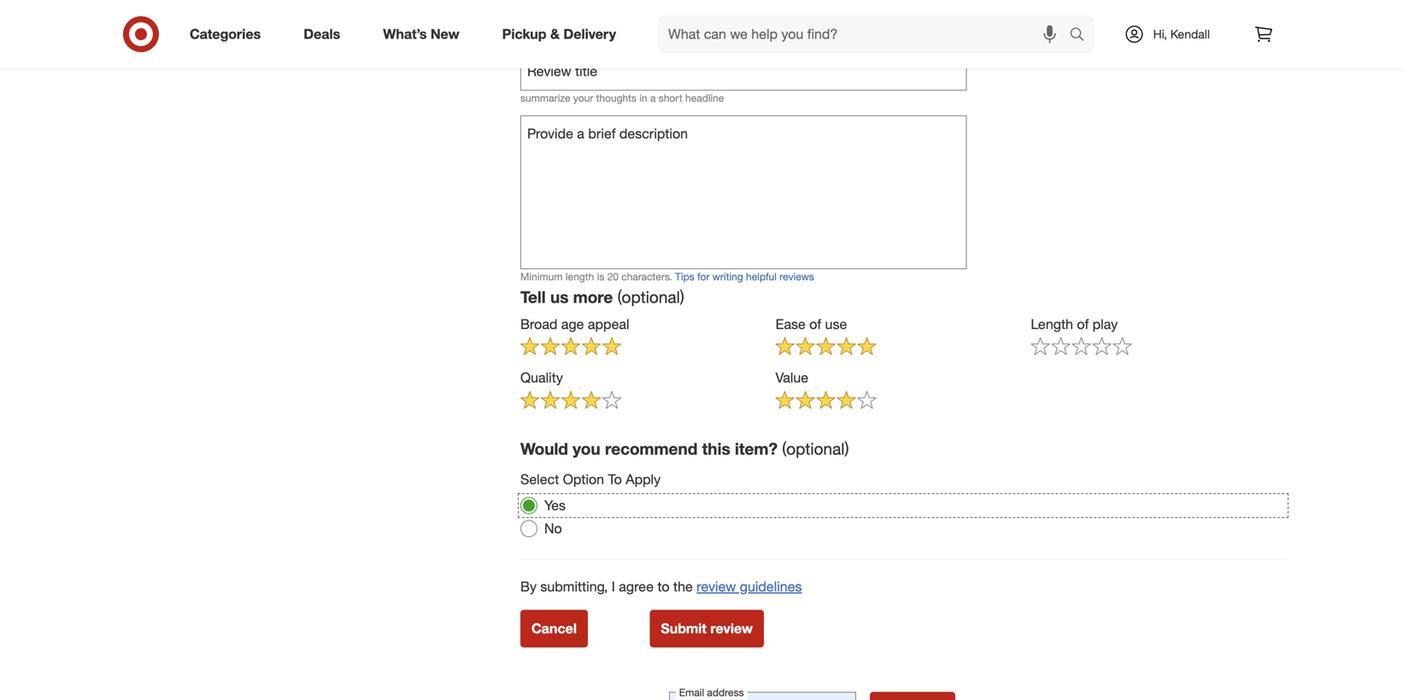 Task type: vqa. For each thing, say whether or not it's contained in the screenshot.
the Explore
no



Task type: locate. For each thing, give the bounding box(es) containing it.
1 horizontal spatial (optional)
[[783, 439, 850, 459]]

use
[[826, 316, 847, 332]]

pickup & delivery link
[[488, 15, 638, 53]]

in
[[640, 91, 648, 104]]

by submitting, i agree to the review guidelines
[[521, 578, 802, 595]]

your right &
[[565, 26, 599, 45]]

(optional)
[[618, 287, 685, 307], [783, 439, 850, 459]]

kendall
[[1171, 27, 1211, 41]]

No radio
[[521, 520, 538, 537]]

writing
[[713, 270, 744, 283]]

categories
[[190, 26, 261, 42]]

0 horizontal spatial of
[[810, 316, 822, 332]]

value
[[776, 370, 809, 386]]

new
[[431, 26, 460, 42]]

None text field
[[521, 53, 968, 91]]

summarize
[[521, 91, 571, 104]]

2 vertical spatial review
[[711, 620, 753, 637]]

delivery
[[564, 26, 616, 42]]

to
[[658, 578, 670, 595]]

guidelines
[[740, 578, 802, 595]]

of left play
[[1078, 316, 1089, 332]]

for
[[698, 270, 710, 283]]

deals link
[[289, 15, 362, 53]]

of
[[810, 316, 822, 332], [1078, 316, 1089, 332]]

select
[[521, 471, 559, 488]]

search button
[[1062, 15, 1103, 56]]

review guidelines button
[[697, 577, 802, 597]]

1 vertical spatial (optional)
[[783, 439, 850, 459]]

minimum
[[521, 270, 563, 283]]

ease
[[776, 316, 806, 332]]

broad age appeal
[[521, 316, 630, 332]]

age
[[562, 316, 584, 332]]

your for summarize
[[574, 91, 594, 104]]

write
[[521, 26, 561, 45]]

0 vertical spatial (optional)
[[618, 287, 685, 307]]

recommend
[[605, 439, 698, 459]]

1 horizontal spatial of
[[1078, 316, 1089, 332]]

no
[[545, 520, 562, 537]]

tell
[[521, 287, 546, 307]]

short
[[659, 91, 683, 104]]

reviews
[[780, 270, 815, 283]]

1 vertical spatial review
[[697, 578, 736, 595]]

review
[[604, 26, 654, 45], [697, 578, 736, 595], [711, 620, 753, 637]]

(optional) down characters.
[[618, 287, 685, 307]]

hi,
[[1154, 27, 1168, 41]]

characters.
[[622, 270, 673, 283]]

0 vertical spatial your
[[565, 26, 599, 45]]

write your review
[[521, 26, 654, 45]]

pickup & delivery
[[502, 26, 616, 42]]

submitting,
[[541, 578, 608, 595]]

Yes radio
[[521, 497, 538, 514]]

to
[[608, 471, 622, 488]]

None text field
[[521, 115, 968, 269], [669, 692, 856, 700], [521, 115, 968, 269], [669, 692, 856, 700]]

your left thoughts
[[574, 91, 594, 104]]

select option to apply
[[521, 471, 661, 488]]

apply
[[626, 471, 661, 488]]

(optional) right item?
[[783, 439, 850, 459]]

submit review button
[[650, 610, 764, 648]]

broad
[[521, 316, 558, 332]]

submit
[[661, 620, 707, 637]]

option
[[563, 471, 604, 488]]

0 vertical spatial review
[[604, 26, 654, 45]]

2 of from the left
[[1078, 316, 1089, 332]]

is
[[597, 270, 605, 283]]

length of play
[[1031, 316, 1118, 332]]

this
[[702, 439, 731, 459]]

cancel
[[532, 620, 577, 637]]

review down review guidelines button
[[711, 620, 753, 637]]

of left use on the top
[[810, 316, 822, 332]]

your
[[565, 26, 599, 45], [574, 91, 594, 104]]

minimum length is 20 characters. tips for writing helpful reviews
[[521, 270, 815, 283]]

quality
[[521, 370, 563, 386]]

review up "summarize your thoughts in a short headline"
[[604, 26, 654, 45]]

1 of from the left
[[810, 316, 822, 332]]

1 vertical spatial your
[[574, 91, 594, 104]]

a
[[651, 91, 656, 104]]

review right "the"
[[697, 578, 736, 595]]



Task type: describe. For each thing, give the bounding box(es) containing it.
your for write
[[565, 26, 599, 45]]

you
[[573, 439, 601, 459]]

20
[[608, 270, 619, 283]]

What can we help you find? suggestions appear below search field
[[658, 15, 1074, 53]]

play
[[1093, 316, 1118, 332]]

would
[[521, 439, 568, 459]]

tell us more (optional)
[[521, 287, 685, 307]]

summarize your thoughts in a short headline
[[521, 91, 725, 104]]

&
[[551, 26, 560, 42]]

what's
[[383, 26, 427, 42]]

review inside button
[[711, 620, 753, 637]]

cancel link
[[521, 610, 588, 648]]

length
[[566, 270, 594, 283]]

headline
[[686, 91, 725, 104]]

us
[[551, 287, 569, 307]]

tips
[[675, 270, 695, 283]]

hi, kendall
[[1154, 27, 1211, 41]]

pickup
[[502, 26, 547, 42]]

ease of use
[[776, 316, 847, 332]]

what's new
[[383, 26, 460, 42]]

tips for writing helpful reviews button
[[675, 269, 815, 284]]

i
[[612, 578, 615, 595]]

thoughts
[[596, 91, 637, 104]]

appeal
[[588, 316, 630, 332]]

would you recommend this item? (optional)
[[521, 439, 850, 459]]

yes
[[545, 497, 566, 514]]

by
[[521, 578, 537, 595]]

search
[[1062, 27, 1103, 44]]

submit review
[[661, 620, 753, 637]]

deals
[[304, 26, 340, 42]]

agree
[[619, 578, 654, 595]]

helpful
[[746, 270, 777, 283]]

more
[[573, 287, 613, 307]]

length
[[1031, 316, 1074, 332]]

what's new link
[[369, 15, 481, 53]]

item?
[[735, 439, 778, 459]]

0 horizontal spatial (optional)
[[618, 287, 685, 307]]

categories link
[[175, 15, 282, 53]]

the
[[674, 578, 693, 595]]

of for use
[[810, 316, 822, 332]]

of for play
[[1078, 316, 1089, 332]]



